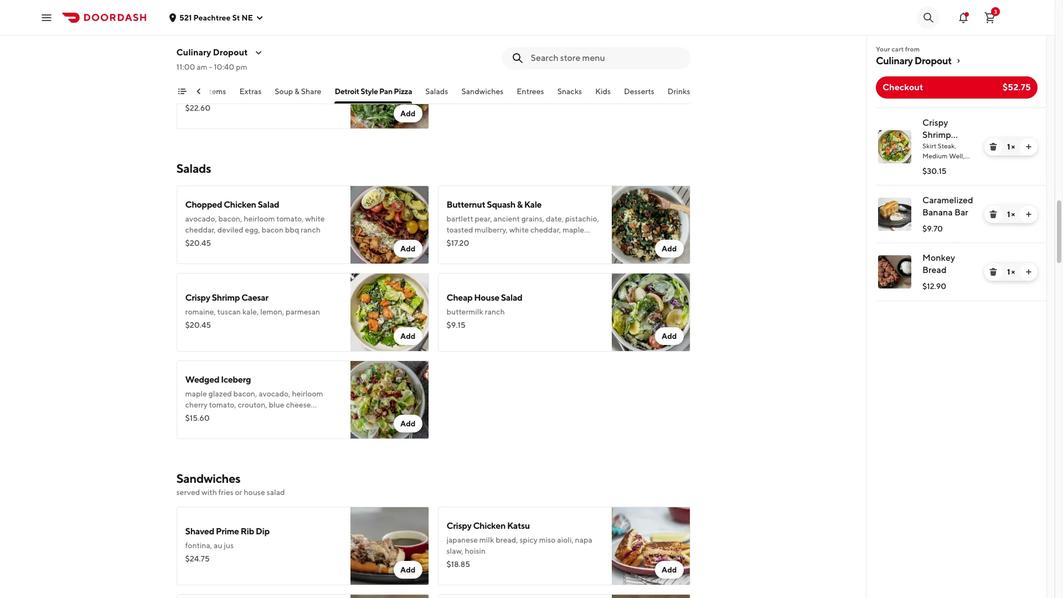 Task type: locate. For each thing, give the bounding box(es) containing it.
shrimp up tuscan
[[212, 293, 240, 303]]

smoked
[[185, 79, 213, 88]]

salad inside chopped chicken salad avocado, bacon, heirloom tomato, white cheddar, deviled egg, bacon bbq ranch $20.45
[[258, 199, 279, 210]]

sandwiches
[[462, 87, 504, 96], [176, 472, 241, 486]]

0 horizontal spatial dropout
[[213, 47, 248, 58]]

avocado, up the blue
[[259, 390, 291, 398]]

0 vertical spatial shrimp
[[923, 130, 952, 140]]

3 1 × from the top
[[1008, 268, 1016, 276]]

0 horizontal spatial heirloom
[[244, 214, 275, 223]]

chicken for crispy
[[473, 521, 506, 531]]

1 horizontal spatial pizza
[[394, 87, 412, 96]]

shrimp inside crispy shrimp caesar romaine, tuscan kale, lemon, parmesan $20.45
[[212, 293, 240, 303]]

0 vertical spatial salad
[[258, 199, 279, 210]]

caesar inside crispy shrimp caesar
[[923, 142, 951, 152]]

1 1 from the top
[[1008, 142, 1011, 151]]

white inside butternut squash & kale bartlett pear, ancient grains, date, pistachio, toasted mulberry, white cheddar, maple tahini vinaigrette
[[510, 226, 529, 234]]

1 vertical spatial tomato,
[[209, 401, 236, 409]]

$20.45 left st
[[185, 16, 211, 25]]

pizza for pan
[[394, 87, 412, 96]]

1 horizontal spatial salads
[[426, 87, 449, 96]]

bacon, up 'crouton,'
[[234, 390, 257, 398]]

heirloom up egg,
[[244, 214, 275, 223]]

shaved
[[185, 526, 214, 537]]

heirloom inside wedged iceberg maple glazed bacon, avocado, heirloom cherry tomato, crouton, blue cheese dressing
[[292, 390, 323, 398]]

1 horizontal spatial dropout
[[915, 55, 952, 66]]

$12.90
[[923, 282, 947, 291]]

0 vertical spatial heirloom
[[244, 214, 275, 223]]

0 horizontal spatial salads
[[176, 161, 211, 176]]

remove item from cart image right bar
[[990, 210, 998, 219]]

house
[[474, 293, 500, 303]]

& right the soup
[[295, 87, 300, 96]]

1 vertical spatial pizza
[[394, 87, 412, 96]]

buttermilk
[[447, 308, 484, 316]]

squash
[[487, 199, 516, 210]]

1 horizontal spatial sandwiches
[[462, 87, 504, 96]]

pistachio,
[[566, 214, 600, 223]]

crispy up romaine,
[[185, 293, 210, 303]]

medium
[[923, 152, 948, 160]]

$15.60
[[185, 414, 210, 423]]

crispy up japanese
[[447, 521, 472, 531]]

1 vertical spatial $20.45
[[185, 239, 211, 248]]

ranch inside chopped chicken salad avocado, bacon, heirloom tomato, white cheddar, deviled egg, bacon bbq ranch $20.45
[[301, 226, 321, 234]]

1 horizontal spatial culinary
[[877, 55, 913, 66]]

maple down pistachio,
[[563, 226, 585, 234]]

salads left sandwiches button
[[426, 87, 449, 96]]

0 vertical spatial tomato,
[[277, 214, 304, 223]]

3 1 from the top
[[1008, 268, 1011, 276]]

salad for cheap house salad
[[501, 293, 523, 303]]

0 horizontal spatial maple
[[185, 390, 207, 398]]

add one to cart image for caramelized banana bar
[[1025, 210, 1034, 219]]

0 vertical spatial bacon,
[[219, 214, 242, 223]]

0 vertical spatial ×
[[1012, 142, 1016, 151]]

0 vertical spatial remove item from cart image
[[990, 142, 998, 151]]

cheddar,
[[185, 226, 216, 234], [531, 226, 561, 234]]

banana
[[923, 207, 953, 218]]

maple inside butternut squash & kale bartlett pear, ancient grains, date, pistachio, toasted mulberry, white cheddar, maple tahini vinaigrette
[[563, 226, 585, 234]]

sandwiches right salads button
[[462, 87, 504, 96]]

1 vertical spatial shrimp
[[934, 162, 955, 170]]

remove item from cart image left add one to cart icon
[[990, 142, 998, 151]]

0 horizontal spatial avocado,
[[185, 214, 217, 223]]

0 vertical spatial crispy
[[923, 117, 949, 128]]

caramelized banana bar
[[923, 195, 974, 218]]

crispy inside crispy shrimp caesar romaine, tuscan kale, lemon, parmesan $20.45
[[185, 293, 210, 303]]

pizza
[[280, 64, 300, 75], [394, 87, 412, 96]]

dropout up 10:40
[[213, 47, 248, 58]]

shaved prime rib dip image
[[350, 507, 429, 586]]

heirloom inside chopped chicken salad avocado, bacon, heirloom tomato, white cheddar, deviled egg, bacon bbq ranch $20.45
[[244, 214, 275, 223]]

× for bar
[[1012, 210, 1016, 219]]

1 vertical spatial sandwiches
[[176, 472, 241, 486]]

cheddar, down chopped
[[185, 226, 216, 234]]

remove item from cart image
[[990, 142, 998, 151], [990, 210, 998, 219], [990, 268, 998, 276]]

st
[[232, 13, 240, 22]]

1 vertical spatial chicken
[[473, 521, 506, 531]]

or
[[235, 488, 242, 497]]

kids button
[[596, 86, 611, 104]]

chicken up milk
[[473, 521, 506, 531]]

& inside butternut squash & kale bartlett pear, ancient grains, date, pistachio, toasted mulberry, white cheddar, maple tahini vinaigrette
[[517, 199, 523, 210]]

ranch
[[301, 226, 321, 234], [485, 308, 505, 316]]

cherry
[[185, 401, 208, 409]]

0 vertical spatial chicken
[[224, 199, 256, 210]]

1 vertical spatial remove item from cart image
[[990, 210, 998, 219]]

0 horizontal spatial tomato,
[[209, 401, 236, 409]]

1 vertical spatial 1
[[1008, 210, 1011, 219]]

cheese,
[[304, 79, 331, 88]]

1 vertical spatial add one to cart image
[[1025, 268, 1034, 276]]

add one to cart image
[[1025, 210, 1034, 219], [1025, 268, 1034, 276]]

salads button
[[426, 86, 449, 104]]

salad up bacon
[[258, 199, 279, 210]]

0 vertical spatial 1 ×
[[1008, 142, 1016, 151]]

tomato,
[[277, 214, 304, 223], [209, 401, 236, 409]]

2 add one to cart image from the top
[[1025, 268, 1034, 276]]

1 cheddar, from the left
[[185, 226, 216, 234]]

culinary down cart
[[877, 55, 913, 66]]

soup & share
[[275, 87, 322, 96]]

checkout
[[883, 82, 924, 93]]

heirloom
[[244, 214, 275, 223], [292, 390, 323, 398]]

crispy shrimp caesar romaine, tuscan kale, lemon, parmesan $20.45
[[185, 293, 320, 330]]

remove item from cart image right monkey bread
[[990, 268, 998, 276]]

pizza inside black truffle mushroom pizza smoked onion alfredo, mozzarella cheese, arugula $22.60
[[280, 64, 300, 75]]

$52.75
[[1003, 82, 1032, 93]]

bacon, up "deviled"
[[219, 214, 242, 223]]

white
[[305, 214, 325, 223], [510, 226, 529, 234]]

sandwiches for sandwiches
[[462, 87, 504, 96]]

add button for crispy chicken katsu
[[655, 561, 684, 579]]

0 horizontal spatial salad
[[258, 199, 279, 210]]

3 $20.45 from the top
[[185, 321, 211, 330]]

no
[[923, 162, 932, 170]]

1 horizontal spatial heirloom
[[292, 390, 323, 398]]

0 vertical spatial maple
[[563, 226, 585, 234]]

house
[[244, 488, 265, 497]]

1 vertical spatial crispy
[[185, 293, 210, 303]]

1 horizontal spatial ranch
[[485, 308, 505, 316]]

1 vertical spatial ×
[[1012, 210, 1016, 219]]

cart
[[892, 45, 904, 53]]

salad inside cheap house salad buttermilk ranch $9.15
[[501, 293, 523, 303]]

2 1 × from the top
[[1008, 210, 1016, 219]]

crispy chicken katsu image
[[612, 507, 691, 586]]

1 horizontal spatial caesar
[[923, 142, 951, 152]]

1 vertical spatial 1 ×
[[1008, 210, 1016, 219]]

aioli,
[[558, 536, 574, 545]]

2 $20.45 from the top
[[185, 239, 211, 248]]

$20.45 down chopped
[[185, 239, 211, 248]]

0 horizontal spatial caesar
[[242, 293, 269, 303]]

bacon,
[[219, 214, 242, 223], [234, 390, 257, 398]]

bacon
[[262, 226, 284, 234]]

0 horizontal spatial white
[[305, 214, 325, 223]]

2 cheddar, from the left
[[531, 226, 561, 234]]

bacon, for chicken
[[219, 214, 242, 223]]

salad right house
[[501, 293, 523, 303]]

add one to cart image
[[1025, 142, 1034, 151]]

extras
[[240, 87, 262, 96]]

sandwiches up with
[[176, 472, 241, 486]]

1 horizontal spatial cheddar,
[[531, 226, 561, 234]]

lemon,
[[260, 308, 284, 316]]

chicken inside crispy chicken katsu japanese milk bread, spicy miso aioli, napa slaw, hoisin $18.85
[[473, 521, 506, 531]]

black truffle mushroom pizza image
[[350, 50, 429, 129]]

1 vertical spatial crispy shrimp caesar image
[[350, 273, 429, 352]]

the m.a.c. burger image
[[350, 595, 429, 598]]

crispy up the skirt
[[923, 117, 949, 128]]

0 horizontal spatial pizza
[[280, 64, 300, 75]]

bacon, inside wedged iceberg maple glazed bacon, avocado, heirloom cherry tomato, crouton, blue cheese dressing
[[234, 390, 257, 398]]

1 1 × from the top
[[1008, 142, 1016, 151]]

avocado, down chopped
[[185, 214, 217, 223]]

shrimp up the skirt
[[923, 130, 952, 140]]

alfredo,
[[236, 79, 263, 88]]

dropout
[[213, 47, 248, 58], [915, 55, 952, 66]]

add one to cart image for monkey bread
[[1025, 268, 1034, 276]]

add for wedged iceberg
[[401, 419, 416, 428]]

0 vertical spatial caesar
[[923, 142, 951, 152]]

tahini
[[447, 237, 467, 245]]

bread
[[923, 265, 947, 275]]

0 horizontal spatial chicken
[[224, 199, 256, 210]]

am
[[197, 63, 208, 71]]

1 horizontal spatial avocado,
[[259, 390, 291, 398]]

mushroom
[[236, 64, 278, 75]]

list
[[868, 107, 1047, 301]]

crispy chicken katsu japanese milk bread, spicy miso aioli, napa slaw, hoisin $18.85
[[447, 521, 593, 569]]

glazed
[[209, 390, 232, 398]]

1 horizontal spatial &
[[517, 199, 523, 210]]

skirt steak, medium well, no shrimp $30.15
[[923, 142, 965, 176]]

slaw,
[[447, 547, 464, 556]]

0 vertical spatial &
[[295, 87, 300, 96]]

0 vertical spatial add one to cart image
[[1025, 210, 1034, 219]]

drinks
[[668, 87, 691, 96]]

1 vertical spatial ranch
[[485, 308, 505, 316]]

caesar inside crispy shrimp caesar romaine, tuscan kale, lemon, parmesan $20.45
[[242, 293, 269, 303]]

0 horizontal spatial ranch
[[301, 226, 321, 234]]

caesar for crispy shrimp caesar romaine, tuscan kale, lemon, parmesan $20.45
[[242, 293, 269, 303]]

1 vertical spatial caesar
[[242, 293, 269, 303]]

fries
[[219, 488, 234, 497]]

1 add one to cart image from the top
[[1025, 210, 1034, 219]]

0 vertical spatial 1
[[1008, 142, 1011, 151]]

0 horizontal spatial sandwiches
[[176, 472, 241, 486]]

shrimp for crispy shrimp caesar romaine, tuscan kale, lemon, parmesan $20.45
[[212, 293, 240, 303]]

2 × from the top
[[1012, 210, 1016, 219]]

$17.20
[[447, 239, 470, 248]]

1 horizontal spatial white
[[510, 226, 529, 234]]

1 horizontal spatial crispy shrimp caesar image
[[879, 130, 912, 163]]

1 vertical spatial avocado,
[[259, 390, 291, 398]]

kale
[[525, 199, 542, 210]]

notification bell image
[[957, 11, 971, 24]]

pizza up mozzarella
[[280, 64, 300, 75]]

pizza right pan
[[394, 87, 412, 96]]

salads up chopped
[[176, 161, 211, 176]]

shrimp down "medium"
[[934, 162, 955, 170]]

tomato, down glazed
[[209, 401, 236, 409]]

maple up cherry
[[185, 390, 207, 398]]

ranch down house
[[485, 308, 505, 316]]

culinary dropout up 11:00 am - 10:40 pm
[[176, 47, 248, 58]]

2 vertical spatial 1 ×
[[1008, 268, 1016, 276]]

bacon, inside chopped chicken salad avocado, bacon, heirloom tomato, white cheddar, deviled egg, bacon bbq ranch $20.45
[[219, 214, 242, 223]]

extras button
[[240, 86, 262, 104]]

crispy for crispy chicken katsu japanese milk bread, spicy miso aioli, napa slaw, hoisin $18.85
[[447, 521, 472, 531]]

heirloom up cheese
[[292, 390, 323, 398]]

cheddar, down date,
[[531, 226, 561, 234]]

cheap
[[447, 293, 473, 303]]

1 vertical spatial &
[[517, 199, 523, 210]]

&
[[295, 87, 300, 96], [517, 199, 523, 210]]

1 vertical spatial white
[[510, 226, 529, 234]]

chicken for chopped
[[224, 199, 256, 210]]

white inside chopped chicken salad avocado, bacon, heirloom tomato, white cheddar, deviled egg, bacon bbq ranch $20.45
[[305, 214, 325, 223]]

parmesan
[[286, 308, 320, 316]]

hoisin
[[465, 547, 486, 556]]

with
[[202, 488, 217, 497]]

crispy for crispy shrimp caesar
[[923, 117, 949, 128]]

desserts
[[625, 87, 655, 96]]

1 vertical spatial maple
[[185, 390, 207, 398]]

tomato, inside chopped chicken salad avocado, bacon, heirloom tomato, white cheddar, deviled egg, bacon bbq ranch $20.45
[[277, 214, 304, 223]]

2 vertical spatial $20.45
[[185, 321, 211, 330]]

1 × for caesar
[[1008, 142, 1016, 151]]

0 vertical spatial white
[[305, 214, 325, 223]]

$20.45 inside crispy shrimp caesar romaine, tuscan kale, lemon, parmesan $20.45
[[185, 321, 211, 330]]

$20.45 down romaine,
[[185, 321, 211, 330]]

1 vertical spatial bacon,
[[234, 390, 257, 398]]

2 vertical spatial shrimp
[[212, 293, 240, 303]]

crispy shrimp caesar image
[[879, 130, 912, 163], [350, 273, 429, 352]]

shrimp
[[923, 130, 952, 140], [934, 162, 955, 170], [212, 293, 240, 303]]

sandwiches served with fries or house salad
[[176, 472, 285, 497]]

1 vertical spatial heirloom
[[292, 390, 323, 398]]

1 horizontal spatial tomato,
[[277, 214, 304, 223]]

0 vertical spatial salads
[[426, 87, 449, 96]]

2 vertical spatial remove item from cart image
[[990, 268, 998, 276]]

add
[[401, 109, 416, 118], [401, 244, 416, 253], [662, 244, 677, 253], [401, 332, 416, 341], [662, 332, 677, 341], [401, 419, 416, 428], [401, 566, 416, 575], [662, 566, 677, 575]]

0 vertical spatial crispy shrimp caesar image
[[879, 130, 912, 163]]

chicken inside chopped chicken salad avocado, bacon, heirloom tomato, white cheddar, deviled egg, bacon bbq ranch $20.45
[[224, 199, 256, 210]]

10:40
[[214, 63, 235, 71]]

1 horizontal spatial salad
[[501, 293, 523, 303]]

tuscan
[[217, 308, 241, 316]]

0 vertical spatial sandwiches
[[462, 87, 504, 96]]

1 × from the top
[[1012, 142, 1016, 151]]

culinary up 11:00
[[176, 47, 211, 58]]

avocado,
[[185, 214, 217, 223], [259, 390, 291, 398]]

0 horizontal spatial cheddar,
[[185, 226, 216, 234]]

0 horizontal spatial crispy
[[185, 293, 210, 303]]

×
[[1012, 142, 1016, 151], [1012, 210, 1016, 219], [1012, 268, 1016, 276]]

salads
[[426, 87, 449, 96], [176, 161, 211, 176]]

1 horizontal spatial maple
[[563, 226, 585, 234]]

1 horizontal spatial chicken
[[473, 521, 506, 531]]

mulberry,
[[475, 226, 508, 234]]

kale,
[[243, 308, 259, 316]]

culinary dropout down from
[[877, 55, 952, 66]]

sandwiches inside sandwiches served with fries or house salad
[[176, 472, 241, 486]]

crispy inside crispy chicken katsu japanese milk bread, spicy miso aioli, napa slaw, hoisin $18.85
[[447, 521, 472, 531]]

0 vertical spatial $20.45
[[185, 16, 211, 25]]

1 remove item from cart image from the top
[[990, 142, 998, 151]]

2 remove item from cart image from the top
[[990, 210, 998, 219]]

1 horizontal spatial culinary dropout
[[877, 55, 952, 66]]

2 vertical spatial 1
[[1008, 268, 1011, 276]]

shaved prime rib dip fontina, au jus $24.75
[[185, 526, 270, 564]]

onion
[[215, 79, 235, 88]]

add for cheap house salad
[[662, 332, 677, 341]]

2 vertical spatial ×
[[1012, 268, 1016, 276]]

0 vertical spatial avocado,
[[185, 214, 217, 223]]

1 horizontal spatial crispy
[[447, 521, 472, 531]]

0 vertical spatial ranch
[[301, 226, 321, 234]]

tomato, up bbq
[[277, 214, 304, 223]]

1 $20.45 from the top
[[185, 16, 211, 25]]

1 ×
[[1008, 142, 1016, 151], [1008, 210, 1016, 219], [1008, 268, 1016, 276]]

the pub burger image
[[612, 595, 691, 598]]

detroit
[[335, 87, 360, 96]]

cheap house salad buttermilk ranch $9.15
[[447, 293, 523, 330]]

caesar
[[923, 142, 951, 152], [242, 293, 269, 303]]

caramelized banana bar image
[[879, 198, 912, 231]]

crispy inside crispy shrimp caesar
[[923, 117, 949, 128]]

chicken up "deviled"
[[224, 199, 256, 210]]

add button for crispy shrimp caesar
[[394, 327, 423, 345]]

bartlett
[[447, 214, 474, 223]]

0 horizontal spatial &
[[295, 87, 300, 96]]

11:00 am - 10:40 pm
[[176, 63, 247, 71]]

entrees
[[517, 87, 544, 96]]

salad for chopped chicken salad
[[258, 199, 279, 210]]

ranch right bbq
[[301, 226, 321, 234]]

2 1 from the top
[[1008, 210, 1011, 219]]

0 vertical spatial pizza
[[280, 64, 300, 75]]

2 horizontal spatial crispy
[[923, 117, 949, 128]]

2 vertical spatial crispy
[[447, 521, 472, 531]]

1 vertical spatial salad
[[501, 293, 523, 303]]

cheese pizza image
[[350, 0, 429, 42]]

dropout down from
[[915, 55, 952, 66]]

& left "kale"
[[517, 199, 523, 210]]

shrimp for crispy shrimp caesar
[[923, 130, 952, 140]]



Task type: describe. For each thing, give the bounding box(es) containing it.
iceberg
[[221, 375, 251, 385]]

chopped chicken salad image
[[350, 186, 429, 264]]

monkey bread image
[[879, 255, 912, 289]]

11:00
[[176, 63, 195, 71]]

snacks button
[[558, 86, 582, 104]]

from
[[906, 45, 920, 53]]

1 vertical spatial salads
[[176, 161, 211, 176]]

caramelized
[[923, 195, 974, 206]]

add for crispy shrimp caesar
[[401, 332, 416, 341]]

sandwiches button
[[462, 86, 504, 104]]

1 for bar
[[1008, 210, 1011, 219]]

1 for caesar
[[1008, 142, 1011, 151]]

pepperoni & italian sausage pizza image
[[612, 0, 691, 42]]

show menu categories image
[[178, 87, 186, 96]]

jus
[[224, 541, 234, 550]]

milk
[[480, 536, 494, 545]]

remove item from cart image for caesar
[[990, 142, 998, 151]]

add for crispy chicken katsu
[[662, 566, 677, 575]]

mozzarella
[[265, 79, 302, 88]]

0 horizontal spatial culinary dropout
[[176, 47, 248, 58]]

1 × for bar
[[1008, 210, 1016, 219]]

fontina,
[[185, 541, 212, 550]]

japanese
[[447, 536, 478, 545]]

shrimp inside skirt steak, medium well, no shrimp $30.15
[[934, 162, 955, 170]]

drinks button
[[668, 86, 691, 104]]

miso
[[540, 536, 556, 545]]

3 items, open order cart image
[[984, 11, 997, 24]]

share
[[301, 87, 322, 96]]

crispy for crispy shrimp caesar romaine, tuscan kale, lemon, parmesan $20.45
[[185, 293, 210, 303]]

rib
[[241, 526, 254, 537]]

arugula
[[185, 90, 212, 99]]

$20.45 inside chopped chicken salad avocado, bacon, heirloom tomato, white cheddar, deviled egg, bacon bbq ranch $20.45
[[185, 239, 211, 248]]

napa
[[575, 536, 593, 545]]

pear,
[[475, 214, 492, 223]]

maple inside wedged iceberg maple glazed bacon, avocado, heirloom cherry tomato, crouton, blue cheese dressing
[[185, 390, 207, 398]]

your cart from
[[877, 45, 920, 53]]

bbq
[[285, 226, 299, 234]]

sandwiches for sandwiches served with fries or house salad
[[176, 472, 241, 486]]

add for shaved prime rib dip
[[401, 566, 416, 575]]

add button for shaved prime rib dip
[[394, 561, 423, 579]]

ancient
[[494, 214, 520, 223]]

avocado, inside chopped chicken salad avocado, bacon, heirloom tomato, white cheddar, deviled egg, bacon bbq ranch $20.45
[[185, 214, 217, 223]]

monkey bread
[[923, 253, 956, 275]]

bacon, for iceberg
[[234, 390, 257, 398]]

-
[[209, 63, 212, 71]]

avocado, inside wedged iceberg maple glazed bacon, avocado, heirloom cherry tomato, crouton, blue cheese dressing
[[259, 390, 291, 398]]

romaine,
[[185, 308, 216, 316]]

crouton,
[[238, 401, 267, 409]]

& inside button
[[295, 87, 300, 96]]

3 × from the top
[[1012, 268, 1016, 276]]

3
[[995, 8, 998, 15]]

butternut squash & kale image
[[612, 186, 691, 264]]

well,
[[950, 152, 965, 160]]

cheddar, inside butternut squash & kale bartlett pear, ancient grains, date, pistachio, toasted mulberry, white cheddar, maple tahini vinaigrette
[[531, 226, 561, 234]]

cheddar, inside chopped chicken salad avocado, bacon, heirloom tomato, white cheddar, deviled egg, bacon bbq ranch $20.45
[[185, 226, 216, 234]]

ranch inside cheap house salad buttermilk ranch $9.15
[[485, 308, 505, 316]]

add for chopped chicken salad
[[401, 244, 416, 253]]

remove item from cart image for bar
[[990, 210, 998, 219]]

ne
[[242, 13, 253, 22]]

peachtree
[[194, 13, 231, 22]]

items
[[207, 87, 226, 96]]

monkey
[[923, 253, 956, 263]]

popular
[[178, 87, 205, 96]]

add for butternut squash & kale
[[662, 244, 677, 253]]

snacks
[[558, 87, 582, 96]]

$22.60
[[185, 104, 211, 112]]

popular items button
[[178, 86, 226, 104]]

add button for wedged iceberg
[[394, 415, 423, 433]]

butternut
[[447, 199, 486, 210]]

open menu image
[[40, 11, 53, 24]]

list containing crispy shrimp caesar
[[868, 107, 1047, 301]]

chopped
[[185, 199, 222, 210]]

wedged
[[185, 375, 219, 385]]

521
[[180, 13, 192, 22]]

0 horizontal spatial crispy shrimp caesar image
[[350, 273, 429, 352]]

add button for cheap house salad
[[655, 327, 684, 345]]

add button for chopped chicken salad
[[394, 240, 423, 258]]

deviled
[[217, 226, 244, 234]]

Item Search search field
[[531, 52, 682, 64]]

pan
[[380, 87, 393, 96]]

pizza for mushroom
[[280, 64, 300, 75]]

tomato, inside wedged iceberg maple glazed bacon, avocado, heirloom cherry tomato, crouton, blue cheese dressing
[[209, 401, 236, 409]]

katsu
[[508, 521, 530, 531]]

$24.75
[[185, 555, 210, 564]]

521 peachtree st ne button
[[168, 13, 264, 22]]

caesar for crispy shrimp caesar
[[923, 142, 951, 152]]

3 remove item from cart image from the top
[[990, 268, 998, 276]]

3 button
[[980, 6, 1002, 29]]

salad
[[267, 488, 285, 497]]

date,
[[546, 214, 564, 223]]

black truffle mushroom pizza smoked onion alfredo, mozzarella cheese, arugula $22.60
[[185, 64, 331, 112]]

wedged iceberg maple glazed bacon, avocado, heirloom cherry tomato, crouton, blue cheese dressing
[[185, 375, 323, 421]]

menus image
[[255, 48, 263, 57]]

cheese
[[286, 401, 311, 409]]

detroit style pan pizza
[[335, 87, 412, 96]]

egg,
[[245, 226, 260, 234]]

your
[[877, 45, 891, 53]]

culinary dropout link
[[877, 54, 1038, 68]]

cheap house salad image
[[612, 273, 691, 352]]

bar
[[955, 207, 969, 218]]

wedged iceberg image
[[350, 361, 429, 439]]

entrees button
[[517, 86, 544, 104]]

soup
[[275, 87, 293, 96]]

bread,
[[496, 536, 518, 545]]

black
[[185, 64, 207, 75]]

blue
[[269, 401, 285, 409]]

served
[[176, 488, 200, 497]]

0 horizontal spatial culinary
[[176, 47, 211, 58]]

style
[[361, 87, 378, 96]]

popular items
[[178, 87, 226, 96]]

dressing
[[185, 412, 215, 421]]

add button for butternut squash & kale
[[655, 240, 684, 258]]

scroll menu navigation left image
[[194, 87, 203, 96]]

toasted
[[447, 226, 473, 234]]

× for caesar
[[1012, 142, 1016, 151]]

steak,
[[938, 142, 957, 150]]



Task type: vqa. For each thing, say whether or not it's contained in the screenshot.


